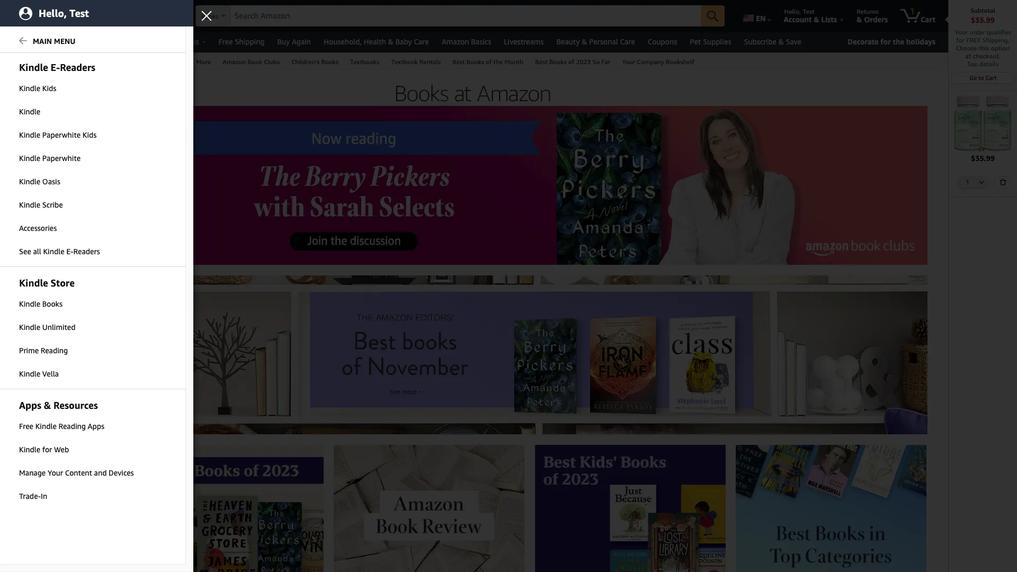 Task type: vqa. For each thing, say whether or not it's contained in the screenshot.
Livestreams
yes



Task type: describe. For each thing, give the bounding box(es) containing it.
paperwhite for kindle paperwhite
[[42, 154, 81, 163]]

amazon book clubs link
[[217, 53, 286, 69]]

all
[[24, 37, 34, 46]]

last
[[10, 496, 23, 505]]

content
[[65, 469, 92, 478]]

free kindle reading apps link
[[0, 416, 186, 438]]

at
[[966, 52, 972, 60]]

hispanic and latino stories link
[[15, 129, 92, 137]]

kindle unlimited link
[[0, 316, 186, 339]]

manage your content and devices link
[[0, 462, 186, 484]]

rentals for textbook rentals
[[420, 58, 441, 66]]

and inside the manage your content and devices link
[[94, 469, 107, 478]]

days
[[36, 496, 51, 505]]

books down amazon book review blog link
[[40, 281, 58, 288]]

hello, test inside hello, test link
[[39, 7, 89, 19]]

club
[[31, 300, 44, 307]]

books inside search field
[[201, 12, 219, 20]]

your company bookshelf
[[622, 58, 695, 66]]

of down oasis
[[49, 187, 54, 194]]

your inside the your order qualifies for free shipping. choose this option at checkout. see details
[[955, 28, 969, 36]]

school
[[38, 148, 57, 156]]

bookshelf inside start a new series your company bookshelf
[[58, 329, 86, 336]]

e-
[[66, 247, 73, 256]]

devices
[[109, 469, 134, 478]]

your order qualifies for free shipping. choose this option at checkout. see details
[[955, 28, 1012, 68]]

health
[[364, 37, 386, 46]]

subscribe & save link
[[738, 34, 808, 49]]

en
[[756, 14, 766, 23]]

rentals for textbook rentals kindle etextbooks
[[42, 366, 64, 373]]

best books of the month
[[453, 58, 524, 66]]

0 horizontal spatial best books of 2023 so far link
[[15, 187, 91, 194]]

& right the sellers
[[190, 58, 195, 66]]

1 vertical spatial see
[[19, 247, 31, 256]]

books down kindle oasis
[[29, 187, 47, 194]]

livestreams
[[504, 37, 544, 46]]

2023 inside navigation navigation
[[576, 58, 591, 66]]

subtotal $35.99
[[971, 6, 996, 24]]

so inside "best books of the month best books of 2023 so far celebrity picks books by black writers"
[[72, 187, 80, 194]]

textbooks link
[[344, 53, 386, 69]]

0 vertical spatial prime
[[19, 346, 39, 355]]

readers
[[60, 61, 95, 73]]

advanced search
[[44, 58, 93, 66]]

& left baby
[[388, 37, 394, 46]]

books down basics
[[467, 58, 484, 66]]

free for free kindle reading apps
[[19, 422, 33, 431]]

1 horizontal spatial cart
[[986, 74, 997, 81]]

books down amazon books on facebook link
[[42, 299, 63, 308]]

0 vertical spatial prime reading
[[19, 346, 68, 355]]

100
[[15, 262, 25, 269]]

1 vertical spatial textbook rentals link
[[15, 366, 64, 373]]

2 vertical spatial book
[[15, 300, 29, 307]]

& for returns & orders
[[857, 15, 863, 24]]

0 horizontal spatial more
[[10, 250, 26, 258]]

best books of the month best books of 2023 so far celebrity picks books by black writers
[[15, 177, 91, 213]]

holidays
[[907, 37, 936, 46]]

popular
[[10, 108, 35, 116]]

your right manage
[[48, 469, 63, 478]]

coq10 600mg softgels | high absorption coq10 ubiquinol supplement | reduced form enhanced with vitamin e &amp; omega 3 6 9 | antioxidant powerhouse good for health | 120 softgels image
[[954, 95, 1013, 153]]

children's inside hispanic and latino stories books in spanish back to school books children's books
[[15, 158, 43, 165]]

audible audiobooks link
[[15, 403, 71, 410]]

store
[[51, 277, 75, 289]]

apps & resources
[[19, 400, 98, 411]]

books down school
[[45, 158, 62, 165]]

for inside the your order qualifies for free shipping. choose this option at checkout. see details
[[957, 36, 965, 44]]

amazon image
[[12, 10, 63, 25]]

back to school books link
[[15, 148, 77, 156]]

textbook for textbook rentals
[[391, 58, 418, 66]]

go to cart link
[[953, 73, 1014, 83]]

for for kindle for web
[[42, 445, 52, 454]]

to inside hispanic and latino stories books in spanish back to school books children's books
[[31, 148, 36, 156]]

free for free shipping
[[219, 37, 233, 46]]

in inside 100 books to read in a lifetime amazon book review blog amazon books on facebook
[[71, 262, 76, 269]]

groceries link
[[162, 34, 212, 49]]

& for account & lists
[[814, 15, 820, 24]]

manage
[[19, 469, 46, 478]]

trade-in
[[19, 492, 47, 501]]

subscribe
[[744, 37, 777, 46]]

books inside read with pride deals in books
[[40, 234, 57, 242]]

delivering to los angeles 90005 update location
[[85, 7, 178, 24]]

reading inside "link"
[[42, 462, 70, 471]]

start a new series your company bookshelf
[[15, 319, 86, 336]]

books in spanish link
[[15, 139, 64, 146]]

textbook rentals
[[391, 58, 441, 66]]

books down celebrity
[[15, 206, 33, 213]]

oasis
[[42, 177, 60, 186]]

& for apps & resources
[[44, 400, 51, 411]]

start
[[15, 319, 28, 327]]

month for best books of the month best books of 2023 so far celebrity picks books by black writers
[[66, 177, 84, 184]]

deals inside read with pride deals in books
[[15, 234, 31, 242]]

0 vertical spatial children's books link
[[286, 53, 344, 69]]

books down 'more in books'
[[27, 262, 45, 269]]

best sellers & more
[[155, 58, 211, 66]]

hispanic and latino stories books in spanish back to school books children's books
[[15, 129, 92, 165]]

books up hispanic and latino stories link
[[45, 108, 66, 116]]

in
[[41, 492, 47, 501]]

facebook
[[68, 281, 96, 288]]

dropdown image
[[980, 180, 985, 184]]

apps
[[19, 400, 41, 411]]

1 vertical spatial textbooks
[[10, 345, 43, 352]]

e-
[[51, 61, 60, 73]]

books%20at%20amazon image
[[252, 77, 697, 106]]

all button
[[8, 32, 39, 52]]

subscribe & save
[[744, 37, 802, 46]]

free
[[967, 36, 981, 44]]

see all kindle e-readers link
[[0, 241, 186, 263]]

kindle deals link
[[15, 422, 51, 429]]

kindle vella link
[[0, 363, 186, 385]]

amazon basics link
[[436, 34, 498, 49]]

1 vertical spatial $35.99
[[972, 154, 995, 163]]

beauty & personal care
[[557, 37, 635, 46]]

baby
[[396, 37, 412, 46]]

1 care from the left
[[414, 37, 429, 46]]

resources
[[54, 400, 98, 411]]

and inside hispanic and latino stories books in spanish back to school books children's books
[[41, 129, 52, 137]]

books down all button
[[14, 58, 32, 66]]

in down deals in books 'link'
[[28, 250, 34, 258]]

2 horizontal spatial the
[[893, 37, 905, 46]]

book club picks link
[[15, 300, 61, 307]]

household, health & baby care
[[324, 37, 429, 46]]

best books of 2023 so far
[[535, 58, 611, 66]]

celebrity picks link
[[15, 196, 57, 204]]

with
[[32, 225, 43, 232]]

pet
[[690, 37, 701, 46]]

kindle scribe
[[19, 200, 63, 209]]

kindle for kindle store
[[19, 277, 48, 289]]

1 vertical spatial prime reading
[[10, 447, 60, 456]]

book club picks
[[15, 300, 61, 307]]

reading down start a new series your company bookshelf
[[41, 346, 68, 355]]

coupons
[[648, 37, 678, 46]]

books up celebrity picks link at left top
[[29, 177, 47, 184]]

reading down "resources"
[[59, 422, 86, 431]]

reading up prime reading eligible "link"
[[32, 447, 60, 456]]

qualifies
[[987, 28, 1012, 36]]

household,
[[324, 37, 362, 46]]

& for subscribe & save
[[779, 37, 784, 46]]

personal
[[589, 37, 618, 46]]

0 vertical spatial 1
[[911, 6, 915, 16]]

books down household,
[[321, 58, 339, 66]]

delivering
[[85, 7, 114, 15]]

to right go
[[979, 74, 985, 81]]

2023 inside "best books of the month best books of 2023 so far celebrity picks books by black writers"
[[56, 187, 70, 194]]

lists
[[822, 15, 837, 24]]

books up back
[[15, 139, 33, 146]]

best books of 2023 image
[[133, 445, 324, 572]]

best books in top categories image
[[736, 445, 927, 572]]

of for best books of the month
[[486, 58, 492, 66]]

subtotal
[[971, 6, 996, 14]]

supplies
[[703, 37, 732, 46]]

prime reading link
[[0, 340, 186, 362]]

more in books
[[10, 250, 57, 258]]

of for best books of the month best books of 2023 so far celebrity picks books by black writers
[[49, 177, 54, 184]]

a inside start a new series your company bookshelf
[[30, 319, 34, 327]]

main
[[33, 37, 52, 46]]

kindle vella
[[19, 369, 59, 378]]

angeles
[[135, 7, 158, 15]]

holiday deals
[[47, 37, 93, 46]]



Task type: locate. For each thing, give the bounding box(es) containing it.
of
[[486, 58, 492, 66], [569, 58, 575, 66], [49, 177, 54, 184], [49, 187, 54, 194]]

1 vertical spatial best books of the month link
[[15, 177, 84, 184]]

1 vertical spatial prime
[[10, 447, 30, 456]]

1 horizontal spatial and
[[94, 469, 107, 478]]

bookshelf down pet on the top
[[666, 58, 695, 66]]

0 horizontal spatial hello,
[[39, 7, 67, 19]]

&
[[814, 15, 820, 24], [857, 15, 863, 24], [388, 37, 394, 46], [582, 37, 588, 46], [779, 37, 784, 46], [190, 58, 195, 66], [44, 400, 51, 411]]

2 horizontal spatial for
[[957, 36, 965, 44]]

kindle e-readers
[[19, 61, 95, 73]]

deals inside navigation navigation
[[74, 37, 93, 46]]

company inside start a new series your company bookshelf
[[29, 329, 57, 336]]

so
[[593, 58, 600, 66], [72, 187, 80, 194]]

1 vertical spatial 1
[[966, 178, 970, 185]]

children's books link down the 'back to school books' link
[[15, 158, 62, 165]]

1 vertical spatial so
[[72, 187, 80, 194]]

1 vertical spatial rentals
[[42, 366, 64, 373]]

2 horizontal spatial book
[[248, 58, 262, 66]]

book inside navigation navigation
[[248, 58, 262, 66]]

read
[[15, 225, 30, 232], [54, 262, 69, 269]]

for left free
[[957, 36, 965, 44]]

0 horizontal spatial company
[[29, 329, 57, 336]]

of down beauty
[[569, 58, 575, 66]]

free shipping link
[[212, 34, 271, 49]]

0 vertical spatial rentals
[[420, 58, 441, 66]]

1 horizontal spatial kids
[[83, 130, 97, 139]]

best books of the month link down basics
[[447, 53, 530, 69]]

1 vertical spatial read
[[54, 262, 69, 269]]

prime reading down kindle unlimited
[[19, 346, 68, 355]]

returns & orders
[[857, 7, 888, 24]]

shipping.
[[983, 36, 1010, 44]]

2 vertical spatial prime
[[21, 462, 40, 471]]

Search Amazon text field
[[230, 6, 701, 26]]

0 vertical spatial children's
[[292, 58, 320, 66]]

2 vertical spatial the
[[56, 177, 65, 184]]

1 horizontal spatial the
[[494, 58, 503, 66]]

the down livestreams link
[[494, 58, 503, 66]]

the left holidays
[[893, 37, 905, 46]]

kindle for web link
[[0, 439, 186, 461]]

1 vertical spatial deals
[[15, 234, 31, 242]]

book up amazon books on facebook link
[[40, 271, 54, 279]]

1 up holidays
[[911, 6, 915, 16]]

0 horizontal spatial see
[[19, 247, 31, 256]]

apps
[[88, 422, 104, 431]]

1 left "dropdown" icon on the top of page
[[966, 178, 970, 185]]

and up spanish
[[41, 129, 52, 137]]

books down spanish
[[59, 148, 77, 156]]

children's inside navigation navigation
[[292, 58, 320, 66]]

book inside 100 books to read in a lifetime amazon book review blog amazon books on facebook
[[40, 271, 54, 279]]

amazon book review image
[[334, 445, 525, 572]]

back
[[15, 148, 29, 156]]

picks inside "best books of the month best books of 2023 so far celebrity picks books by black writers"
[[42, 196, 57, 204]]

to inside 100 books to read in a lifetime amazon book review blog amazon books on facebook
[[47, 262, 52, 269]]

kindle for kindle e-readers
[[19, 61, 48, 73]]

rentals down amazon basics link
[[420, 58, 441, 66]]

reading down web
[[42, 462, 70, 471]]

trade-
[[19, 492, 41, 501]]

read inside 100 books to read in a lifetime amazon book review blog amazon books on facebook
[[54, 262, 69, 269]]

1 vertical spatial the
[[494, 58, 503, 66]]

picks up black at top left
[[42, 196, 57, 204]]

1 horizontal spatial 2023
[[576, 58, 591, 66]]

kindle up club
[[19, 277, 48, 289]]

read with pride link
[[15, 225, 60, 232]]

0 horizontal spatial test
[[69, 7, 89, 19]]

livestreams link
[[498, 34, 550, 49]]

textbook inside textbook rentals kindle etextbooks
[[15, 366, 40, 373]]

0 horizontal spatial read
[[15, 225, 30, 232]]

kids
[[42, 84, 56, 93], [83, 130, 97, 139]]

1 horizontal spatial a
[[77, 262, 81, 269]]

free inside free kindle reading apps link
[[19, 422, 33, 431]]

1 horizontal spatial best books of the month link
[[447, 53, 530, 69]]

best for best sellers & more
[[155, 58, 167, 66]]

1 horizontal spatial company
[[637, 58, 665, 66]]

& left save
[[779, 37, 784, 46]]

kindle books link
[[0, 293, 186, 315]]

1 horizontal spatial far
[[602, 58, 611, 66]]

decorate for the holidays
[[848, 37, 936, 46]]

1 kindle from the top
[[19, 61, 48, 73]]

and
[[41, 129, 52, 137], [94, 469, 107, 478]]

decorate
[[848, 37, 879, 46]]

month inside "best books of the month best books of 2023 so far celebrity picks books by black writers"
[[66, 177, 84, 184]]

far inside navigation navigation
[[602, 58, 611, 66]]

cart up holidays
[[921, 15, 936, 24]]

1 horizontal spatial children's books link
[[286, 53, 344, 69]]

writers
[[60, 206, 80, 213]]

far inside "best books of the month best books of 2023 so far celebrity picks books by black writers"
[[81, 187, 91, 194]]

2023
[[576, 58, 591, 66], [56, 187, 70, 194]]

test left 'lists'
[[803, 7, 815, 15]]

$35.99 down subtotal in the top right of the page
[[972, 15, 995, 24]]

1 horizontal spatial test
[[803, 7, 815, 15]]

1 vertical spatial month
[[66, 177, 84, 184]]

best books of 2023 so far link down oasis
[[15, 187, 91, 194]]

advanced
[[44, 58, 72, 66]]

a left new
[[30, 319, 34, 327]]

paperwhite for kindle paperwhite kids
[[42, 130, 81, 139]]

bookshelf
[[666, 58, 695, 66], [58, 329, 86, 336]]

hello, up the main menu
[[39, 7, 67, 19]]

1 horizontal spatial see
[[968, 60, 978, 68]]

textbook rentals kindle etextbooks
[[15, 366, 66, 383]]

stories
[[72, 129, 92, 137]]

far down personal
[[602, 58, 611, 66]]

in right popular
[[37, 108, 43, 116]]

0 horizontal spatial book
[[15, 300, 29, 307]]

buy again link
[[271, 34, 318, 49]]

holiday
[[47, 37, 72, 46]]

more right the sellers
[[196, 58, 211, 66]]

0 vertical spatial deals
[[74, 37, 93, 46]]

books up groceries link
[[201, 12, 219, 20]]

holiday deals link
[[41, 34, 99, 49]]

decorate for the holidays link
[[844, 35, 940, 49]]

hello, test inside navigation navigation
[[785, 7, 815, 15]]

0 horizontal spatial your company bookshelf link
[[15, 329, 86, 336]]

in inside read with pride deals in books
[[33, 234, 38, 242]]

books down pride at left top
[[40, 234, 57, 242]]

1 horizontal spatial textbook
[[391, 58, 418, 66]]

your down start
[[15, 329, 28, 336]]

textbooks inside navigation navigation
[[350, 58, 380, 66]]

cart down details
[[986, 74, 997, 81]]

kindle
[[19, 61, 48, 73], [19, 277, 48, 289]]

shipping
[[235, 37, 265, 46]]

beauty
[[557, 37, 580, 46]]

hello, test left 'lists'
[[785, 7, 815, 15]]

1 vertical spatial a
[[30, 319, 34, 327]]

0 vertical spatial best books of 2023 so far link
[[530, 53, 617, 69]]

month right oasis
[[66, 177, 84, 184]]

read inside read with pride deals in books
[[15, 225, 30, 232]]

best for best books of the month
[[453, 58, 465, 66]]

company down new
[[29, 329, 57, 336]]

company inside navigation navigation
[[637, 58, 665, 66]]

deals
[[74, 37, 93, 46], [15, 234, 31, 242], [34, 422, 51, 429]]

sellers
[[169, 58, 188, 66]]

textbook up kindle etextbooks link
[[15, 366, 40, 373]]

test inside navigation navigation
[[803, 7, 815, 15]]

2 paperwhite from the top
[[42, 154, 81, 163]]

best for best books of 2023 so far
[[535, 58, 548, 66]]

children's books link down again
[[286, 53, 344, 69]]

cart
[[921, 15, 936, 24], [986, 74, 997, 81]]

0 horizontal spatial rentals
[[42, 366, 64, 373]]

checkbox image
[[10, 462, 18, 470]]

picks right club
[[46, 300, 61, 307]]

children's down again
[[292, 58, 320, 66]]

0 vertical spatial a
[[77, 262, 81, 269]]

$35.99 inside subtotal $35.99
[[972, 15, 995, 24]]

1 horizontal spatial bookshelf
[[666, 58, 695, 66]]

your down beauty & personal care link
[[622, 58, 636, 66]]

1 horizontal spatial so
[[593, 58, 600, 66]]

month down livestreams link
[[505, 58, 524, 66]]

1 horizontal spatial care
[[620, 37, 635, 46]]

1 horizontal spatial read
[[54, 262, 69, 269]]

0 vertical spatial company
[[637, 58, 665, 66]]

0 horizontal spatial children's books link
[[15, 158, 62, 165]]

and left the devices
[[94, 469, 107, 478]]

more up 100
[[10, 250, 26, 258]]

1 horizontal spatial children's
[[292, 58, 320, 66]]

prime reading up manage
[[10, 447, 60, 456]]

far down kindle paperwhite link
[[81, 187, 91, 194]]

best books of 2023 so far link
[[530, 53, 617, 69], [15, 187, 91, 194]]

1 horizontal spatial hello, test
[[785, 7, 815, 15]]

to left los
[[116, 7, 122, 15]]

best books of 2023 so far link down beauty
[[530, 53, 617, 69]]

textbook
[[391, 58, 418, 66], [15, 366, 40, 373]]

black
[[43, 206, 58, 213]]

1 paperwhite from the top
[[42, 130, 81, 139]]

kindle kids
[[19, 84, 56, 93]]

1 vertical spatial your company bookshelf link
[[15, 329, 86, 336]]

see left all
[[19, 247, 31, 256]]

2 care from the left
[[620, 37, 635, 46]]

0 vertical spatial month
[[505, 58, 524, 66]]

prime right checkbox icon
[[21, 462, 40, 471]]

1 horizontal spatial rentals
[[420, 58, 441, 66]]

& left orders
[[857, 15, 863, 24]]

1 vertical spatial paperwhite
[[42, 154, 81, 163]]

kindle store
[[19, 277, 75, 289]]

1 horizontal spatial month
[[505, 58, 524, 66]]

care right baby
[[414, 37, 429, 46]]

0 vertical spatial read
[[15, 225, 30, 232]]

0 horizontal spatial free
[[19, 422, 33, 431]]

1 vertical spatial bookshelf
[[58, 329, 86, 336]]

delete image
[[1000, 178, 1007, 185]]

0 vertical spatial textbook rentals link
[[386, 53, 447, 69]]

kids inside kindle paperwhite kids "link"
[[83, 130, 97, 139]]

textbooks down start
[[10, 345, 43, 352]]

so inside best books of 2023 so far link
[[593, 58, 600, 66]]

update
[[85, 15, 111, 24]]

best sellers & more link
[[149, 53, 217, 69]]

care right personal
[[620, 37, 635, 46]]

0 vertical spatial so
[[593, 58, 600, 66]]

Books search field
[[195, 5, 725, 28]]

beauty & personal care link
[[550, 34, 642, 49]]

textbook rentals link up kindle etextbooks link
[[15, 366, 64, 373]]

None submit
[[701, 5, 725, 27]]

0 vertical spatial free
[[219, 37, 233, 46]]

1 vertical spatial book
[[40, 271, 54, 279]]

audible audiobooks kindle ebooks kindle deals
[[15, 403, 71, 429]]

your company bookshelf link
[[617, 53, 701, 69], [15, 329, 86, 336]]

best books of the month link down kindle paperwhite
[[15, 177, 84, 184]]

1 horizontal spatial for
[[881, 37, 891, 46]]

kids inside kindle kids link
[[42, 84, 56, 93]]

0 vertical spatial bookshelf
[[666, 58, 695, 66]]

0 vertical spatial $35.99
[[972, 15, 995, 24]]

bookshelf inside navigation navigation
[[666, 58, 695, 66]]

0 horizontal spatial 2023
[[56, 187, 70, 194]]

amazon book clubs
[[223, 58, 280, 66]]

1 vertical spatial children's
[[15, 158, 43, 165]]

the inside "best books of the month best books of 2023 so far celebrity picks books by black writers"
[[56, 177, 65, 184]]

prime inside "link"
[[21, 462, 40, 471]]

of for best books of 2023 so far
[[569, 58, 575, 66]]

1 horizontal spatial textbook rentals link
[[386, 53, 447, 69]]

the for best books of the month
[[494, 58, 503, 66]]

0 vertical spatial the
[[893, 37, 905, 46]]

1 vertical spatial cart
[[986, 74, 997, 81]]

your inside start a new series your company bookshelf
[[15, 329, 28, 336]]

menu
[[54, 37, 75, 46]]

kids down kindle link in the left of the page
[[83, 130, 97, 139]]

again
[[292, 37, 311, 46]]

1 vertical spatial best books of 2023 so far link
[[15, 187, 91, 194]]

en link
[[737, 3, 776, 29]]

textbook inside navigation navigation
[[391, 58, 418, 66]]

main menu
[[33, 37, 75, 46]]

prime up checkbox icon
[[10, 447, 30, 456]]

rentals inside textbook rentals kindle etextbooks
[[42, 366, 64, 373]]

0 horizontal spatial kids
[[42, 84, 56, 93]]

0 horizontal spatial hello, test
[[39, 7, 89, 19]]

deals inside audible audiobooks kindle ebooks kindle deals
[[34, 422, 51, 429]]

0 vertical spatial kids
[[42, 84, 56, 93]]

0 vertical spatial book
[[248, 58, 262, 66]]

1 horizontal spatial free
[[219, 37, 233, 46]]

company
[[637, 58, 665, 66], [29, 329, 57, 336]]

a up blog
[[77, 262, 81, 269]]

0 vertical spatial see
[[968, 60, 978, 68]]

your left order
[[955, 28, 969, 36]]

1 vertical spatial far
[[81, 187, 91, 194]]

rentals inside navigation navigation
[[420, 58, 441, 66]]

0 horizontal spatial best books of the month link
[[15, 177, 84, 184]]

1 vertical spatial company
[[29, 329, 57, 336]]

last 30 days
[[10, 496, 51, 505]]

1 horizontal spatial your company bookshelf link
[[617, 53, 701, 69]]

kindle inside textbook rentals kindle etextbooks
[[15, 375, 33, 383]]

kids down e- on the left of the page
[[42, 84, 56, 93]]

hispanic
[[15, 129, 39, 137]]

children's
[[292, 58, 320, 66], [15, 158, 43, 165]]

paperwhite inside "link"
[[42, 130, 81, 139]]

buy again
[[277, 37, 311, 46]]

kindle for web
[[19, 445, 69, 454]]

your company bookshelf link down coupons link
[[617, 53, 701, 69]]

manage your content and devices
[[19, 469, 134, 478]]

for left web
[[42, 445, 52, 454]]

amazon books on facebook link
[[15, 281, 96, 288]]

in inside hispanic and latino stories books in spanish back to school books children's books
[[34, 139, 39, 146]]

1 horizontal spatial hello,
[[785, 7, 802, 15]]

etextbooks
[[34, 375, 66, 383]]

2 vertical spatial deals
[[34, 422, 51, 429]]

read left the with
[[15, 225, 30, 232]]

the for best books of the month best books of 2023 so far celebrity picks books by black writers
[[56, 177, 65, 184]]

now reading. bright young women with sarah selects. join the discussion. image
[[133, 106, 928, 265]]

more inside navigation navigation
[[196, 58, 211, 66]]

books up 100 books to read in a lifetime link
[[36, 250, 57, 258]]

& up the ebooks
[[44, 400, 51, 411]]

see all kindle e-readers
[[19, 247, 100, 256]]

0 vertical spatial cart
[[921, 15, 936, 24]]

the down kindle paperwhite
[[56, 177, 65, 184]]

0 horizontal spatial cart
[[921, 15, 936, 24]]

1 horizontal spatial best books of 2023 so far link
[[530, 53, 617, 69]]

your company bookshelf link down series
[[15, 329, 86, 336]]

free
[[219, 37, 233, 46], [19, 422, 33, 431]]

best kids' books of 2023 image
[[535, 445, 726, 572]]

month for best books of the month
[[505, 58, 524, 66]]

account & lists
[[784, 15, 837, 24]]

read up the review
[[54, 262, 69, 269]]

free down kindle ebooks link
[[19, 422, 33, 431]]

textbook rentals link down baby
[[386, 53, 447, 69]]

kindle paperwhite kids link
[[0, 124, 186, 146]]

amazon
[[442, 37, 469, 46], [223, 58, 246, 66], [15, 271, 38, 279], [15, 281, 38, 288]]

for for decorate for the holidays
[[881, 37, 891, 46]]

care
[[414, 37, 429, 46], [620, 37, 635, 46]]

rentals up etextbooks
[[42, 366, 64, 373]]

0 horizontal spatial textbook
[[15, 366, 40, 373]]

2023 down beauty & personal care link
[[576, 58, 591, 66]]

advanced search link
[[38, 53, 98, 69]]

kindle up kindle kids
[[19, 61, 48, 73]]

test up holiday deals
[[69, 7, 89, 19]]

100 books to read in a lifetime link
[[15, 262, 105, 269]]

a inside 100 books to read in a lifetime amazon book review blog amazon books on facebook
[[77, 262, 81, 269]]

& for beauty & personal care
[[582, 37, 588, 46]]

kindle paperwhite link
[[0, 147, 186, 170]]

& left 'lists'
[[814, 15, 820, 24]]

books down beauty
[[550, 58, 567, 66]]

best books of november image
[[133, 276, 928, 435]]

see inside the your order qualifies for free shipping. choose this option at checkout. see details
[[968, 60, 978, 68]]

free inside free shipping link
[[219, 37, 233, 46]]

& inside returns & orders
[[857, 15, 863, 24]]

this
[[979, 44, 990, 52]]

of down kindle paperwhite
[[49, 177, 54, 184]]

los
[[124, 7, 134, 15]]

hello, test up the menu
[[39, 7, 89, 19]]

children's down back
[[15, 158, 43, 165]]

in down the read with pride link
[[33, 234, 38, 242]]

hello, inside navigation navigation
[[785, 7, 802, 15]]

prime up kindle vella
[[19, 346, 39, 355]]

0 horizontal spatial month
[[66, 177, 84, 184]]

textbook for textbook rentals kindle etextbooks
[[15, 366, 40, 373]]

0 horizontal spatial care
[[414, 37, 429, 46]]

more
[[196, 58, 211, 66], [10, 250, 26, 258]]

1 vertical spatial kindle
[[19, 277, 48, 289]]

free shipping
[[219, 37, 265, 46]]

textbooks down health
[[350, 58, 380, 66]]

1 vertical spatial picks
[[46, 300, 61, 307]]

0 vertical spatial kindle
[[19, 61, 48, 73]]

deals up search
[[74, 37, 93, 46]]

for right decorate
[[881, 37, 891, 46]]

0 horizontal spatial so
[[72, 187, 80, 194]]

2 kindle from the top
[[19, 277, 48, 289]]

popular in books
[[10, 108, 66, 116]]

to inside the delivering to los angeles 90005 update location
[[116, 7, 122, 15]]

0 horizontal spatial bookshelf
[[58, 329, 86, 336]]

on
[[59, 281, 66, 288]]

book
[[248, 58, 262, 66], [40, 271, 54, 279], [15, 300, 29, 307]]

0 horizontal spatial textbooks
[[10, 345, 43, 352]]

1 vertical spatial kids
[[83, 130, 97, 139]]

month inside navigation navigation
[[505, 58, 524, 66]]

in up the review
[[71, 262, 76, 269]]

none submit inside books search field
[[701, 5, 725, 27]]

book left club
[[15, 300, 29, 307]]

navigation navigation
[[0, 0, 1018, 572]]



